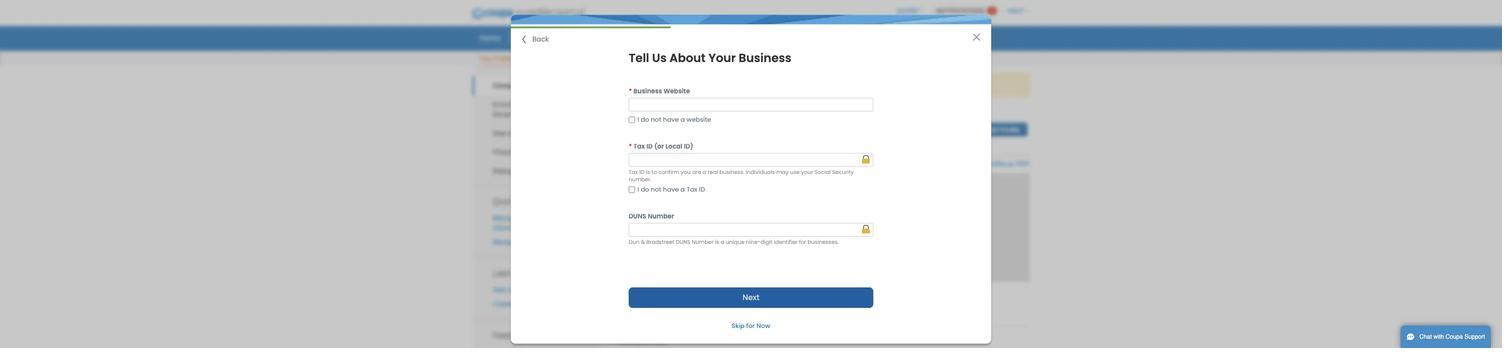 Task type: locate. For each thing, give the bounding box(es) containing it.
do down number.
[[641, 185, 649, 194]]

2 i from the top
[[638, 185, 639, 194]]

close image
[[973, 33, 981, 41]]

i for i do not have a website
[[638, 115, 639, 124]]

0 horizontal spatial id
[[639, 168, 645, 176]]

chat with coupa support
[[1420, 334, 1485, 341]]

1 vertical spatial to
[[652, 168, 657, 176]]

your right use
[[801, 168, 813, 176]]

performance for financial performance
[[522, 148, 561, 156]]

1 not from the top
[[651, 115, 661, 124]]

doing business as
[[615, 293, 678, 301]]

asn link
[[667, 30, 694, 45]]

business up by
[[739, 50, 792, 66]]

not right i do not have a website 'checkbox'
[[651, 115, 661, 124]]

primary left contact
[[615, 337, 641, 345]]

add more customers
[[493, 286, 556, 294]]

2 not from the top
[[651, 185, 661, 194]]

us
[[652, 50, 667, 66]]

duns right bradstreet
[[676, 238, 690, 246]]

learning
[[493, 267, 526, 279]]

0 horizontal spatial duns
[[629, 212, 646, 221]]

profile left url
[[893, 160, 912, 168]]

2 * from the top
[[629, 142, 632, 151]]

0 vertical spatial coupa
[[776, 81, 796, 89]]

profile link
[[509, 30, 544, 45]]

DUNS Number text field
[[629, 223, 874, 237]]

to left get
[[712, 81, 718, 89]]

legal
[[519, 238, 534, 246]]

profile left as
[[986, 160, 1005, 168]]

i right i do not have a website 'checkbox'
[[638, 115, 639, 124]]

manage
[[493, 214, 518, 222], [493, 238, 518, 246]]

risk & compliance link
[[472, 124, 601, 143]]

i for i do not have a tax id
[[638, 185, 639, 194]]

0 vertical spatial manage
[[493, 214, 518, 222]]

1 vertical spatial not
[[651, 185, 661, 194]]

bjord's excursions banner
[[612, 108, 1040, 326]]

payment
[[519, 214, 546, 222]]

& inside tell us about your business dialog
[[641, 238, 645, 246]]

1 vertical spatial profile
[[893, 160, 912, 168]]

0 vertical spatial performance
[[821, 33, 865, 43]]

create
[[493, 301, 513, 308]]

bjord's
[[665, 119, 706, 135]]

1 manage from the top
[[493, 214, 518, 222]]

1 vertical spatial is
[[715, 238, 719, 246]]

profile up social
[[816, 160, 835, 168]]

nine-
[[746, 238, 761, 246]]

0 vertical spatial for
[[869, 81, 877, 89]]

primary down doing
[[615, 307, 641, 314]]

& right 'dun'
[[641, 238, 645, 246]]

are inside alert
[[833, 81, 843, 89]]

profile left progress
[[844, 112, 863, 119]]

real
[[708, 168, 718, 176]]

environmental, social, governance & diversity
[[493, 101, 565, 118]]

a left the "real"
[[703, 168, 706, 176]]

1 primary from the top
[[615, 307, 641, 314]]

ons
[[941, 33, 953, 43]]

is left confirm at the left of the page
[[646, 168, 650, 176]]

1 horizontal spatial your
[[801, 168, 813, 176]]

None text field
[[629, 98, 874, 112], [629, 153, 874, 167], [629, 98, 874, 112], [629, 153, 874, 167]]

coupa right with
[[1446, 334, 1463, 341]]

profile progress
[[844, 112, 893, 119]]

tax left (or
[[634, 142, 645, 151]]

0 vertical spatial not
[[651, 115, 661, 124]]

1 vertical spatial additional information image
[[862, 225, 871, 234]]

& for risk & compliance
[[508, 130, 513, 137]]

businesses.
[[808, 238, 839, 246]]

manage legal entities link
[[493, 238, 558, 246]]

business inside bjord's excursions banner
[[637, 293, 667, 301]]

0 vertical spatial i
[[638, 115, 639, 124]]

duns number
[[629, 212, 674, 221]]

1 horizontal spatial is
[[715, 238, 719, 246]]

have
[[663, 115, 679, 124], [663, 185, 679, 194]]

quick
[[493, 195, 515, 207]]

use
[[790, 168, 800, 176]]

1 do from the top
[[641, 115, 649, 124]]

* up i do not have a website 'checkbox'
[[629, 87, 632, 96]]

coupa inside complete your profile to get discovered by coupa buyers that are looking for items in your category. alert
[[776, 81, 796, 89]]

1 vertical spatial have
[[663, 185, 679, 194]]

& right ratings
[[518, 167, 522, 175]]

& inside environmental, social, governance & diversity
[[532, 111, 537, 118]]

0 vertical spatial do
[[641, 115, 649, 124]]

0 vertical spatial profile
[[692, 81, 710, 89]]

2 horizontal spatial for
[[869, 81, 877, 89]]

background image
[[615, 173, 1030, 282]]

to left confirm at the left of the page
[[652, 168, 657, 176]]

1 vertical spatial are
[[692, 168, 701, 176]]

business up the 'address'
[[637, 293, 667, 301]]

2 horizontal spatial id
[[699, 185, 705, 194]]

0 vertical spatial *
[[629, 87, 632, 96]]

feedback
[[493, 329, 529, 341]]

manage inside manage payment information
[[493, 214, 518, 222]]

I do not have a Tax ID checkbox
[[629, 184, 635, 196]]

progress bar
[[511, 26, 671, 28]]

1 vertical spatial coupa
[[1446, 334, 1463, 341]]

with
[[1434, 334, 1444, 341]]

primary inside bjord's excursions banner
[[615, 307, 641, 314]]

number left unique
[[692, 238, 714, 246]]

for right skip
[[746, 322, 755, 331]]

profile down coupa supplier portal image
[[515, 33, 537, 43]]

1 vertical spatial id
[[639, 168, 645, 176]]

coupa inside chat with coupa support button
[[1446, 334, 1463, 341]]

are inside "tax id is to confirm you are a real business. individuals may use your social security number."
[[692, 168, 701, 176]]

& for ratings & references
[[518, 167, 522, 175]]

1 horizontal spatial your
[[709, 50, 736, 66]]

1 vertical spatial duns
[[676, 238, 690, 246]]

1 horizontal spatial duns
[[676, 238, 690, 246]]

to inside alert
[[712, 81, 718, 89]]

progress bar inside tell us about your business dialog
[[511, 26, 671, 28]]

references
[[524, 167, 559, 175]]

2 have from the top
[[663, 185, 679, 194]]

complete
[[645, 81, 675, 89]]

performance
[[821, 33, 865, 43], [522, 148, 561, 156]]

your down home link on the top
[[480, 55, 492, 62]]

your right complete
[[677, 81, 690, 89]]

0 horizontal spatial coupa
[[776, 81, 796, 89]]

business.
[[720, 168, 744, 176]]

tax inside "tax id is to confirm you are a real business. individuals may use your social security number."
[[629, 168, 638, 176]]

0 vertical spatial to
[[712, 81, 718, 89]]

1 horizontal spatial are
[[833, 81, 843, 89]]

for right the identifier
[[799, 238, 806, 246]]

confirm
[[658, 168, 679, 176]]

2 horizontal spatial your
[[904, 81, 918, 89]]

2 vertical spatial id
[[699, 185, 705, 194]]

service/time sheets
[[590, 33, 659, 43]]

to inside "tax id is to confirm you are a real business. individuals may use your social security number."
[[652, 168, 657, 176]]

i do not have a tax id
[[638, 185, 705, 194]]

0 vertical spatial have
[[663, 115, 679, 124]]

1 horizontal spatial coupa
[[1446, 334, 1463, 341]]

address
[[643, 307, 670, 314]]

learning center
[[493, 267, 554, 279]]

is left unique
[[715, 238, 719, 246]]

create a discoverable profile link
[[493, 301, 580, 308]]

0 vertical spatial primary
[[615, 307, 641, 314]]

1 * from the top
[[629, 87, 632, 96]]

1 horizontal spatial performance
[[821, 33, 865, 43]]

setup
[[968, 33, 988, 43]]

not
[[651, 115, 661, 124], [651, 185, 661, 194]]

url
[[913, 160, 927, 168]]

1 horizontal spatial number
[[692, 238, 714, 246]]

add more customers link
[[493, 286, 556, 294]]

1 i from the top
[[638, 115, 639, 124]]

* down i do not have a website 'checkbox'
[[629, 142, 632, 151]]

2 do from the top
[[641, 185, 649, 194]]

profile inside bjord's excursions banner
[[893, 160, 912, 168]]

0 horizontal spatial profile
[[561, 301, 580, 308]]

tax down you
[[687, 185, 698, 194]]

are right that
[[833, 81, 843, 89]]

profile
[[515, 33, 537, 43], [494, 55, 512, 62], [526, 82, 547, 90], [844, 112, 863, 119], [1000, 126, 1020, 134], [816, 160, 835, 168], [986, 160, 1005, 168]]

2 vertical spatial for
[[746, 322, 755, 331]]

0 horizontal spatial your
[[480, 55, 492, 62]]

tell us about your business dialog
[[511, 15, 991, 344]]

id)
[[684, 142, 693, 151]]

0 vertical spatial number
[[648, 212, 674, 221]]

for left items
[[869, 81, 877, 89]]

manage for manage legal entities
[[493, 238, 518, 246]]

social
[[815, 168, 831, 176]]

1 vertical spatial number
[[692, 238, 714, 246]]

& right risk
[[508, 130, 513, 137]]

profile left get
[[692, 81, 710, 89]]

2 additional information image from the top
[[862, 225, 871, 234]]

number
[[648, 212, 674, 221], [692, 238, 714, 246]]

coupa
[[776, 81, 796, 89], [1446, 334, 1463, 341]]

2 horizontal spatial profile
[[893, 160, 912, 168]]

duns
[[629, 212, 646, 221], [676, 238, 690, 246]]

not down number.
[[651, 185, 661, 194]]

do
[[641, 115, 649, 124], [641, 185, 649, 194]]

you
[[681, 168, 691, 176]]

ratings
[[493, 167, 516, 175]]

1 vertical spatial *
[[629, 142, 632, 151]]

2 vertical spatial profile
[[561, 301, 580, 308]]

tell us about your business
[[629, 50, 792, 66]]

copy
[[875, 160, 891, 168]]

1 vertical spatial performance
[[522, 148, 561, 156]]

number up bradstreet
[[648, 212, 674, 221]]

1 vertical spatial do
[[641, 185, 649, 194]]

tax up i do not have a tax id option
[[629, 168, 638, 176]]

I do not have a website checkbox
[[629, 114, 635, 126]]

0 horizontal spatial performance
[[522, 148, 561, 156]]

manage down information
[[493, 238, 518, 246]]

for
[[869, 81, 877, 89], [799, 238, 806, 246], [746, 322, 755, 331]]

financial
[[493, 148, 520, 156]]

0 horizontal spatial is
[[646, 168, 650, 176]]

0 horizontal spatial for
[[746, 322, 755, 331]]

i right i do not have a tax id option
[[638, 185, 639, 194]]

environmental,
[[493, 101, 538, 109]]

0 horizontal spatial are
[[692, 168, 701, 176]]

edit profile
[[986, 126, 1020, 134]]

service/time
[[590, 33, 634, 43]]

additional information image
[[862, 155, 871, 164], [862, 225, 871, 234]]

have for tax
[[663, 185, 679, 194]]

0 horizontal spatial to
[[652, 168, 657, 176]]

do right i do not have a website 'checkbox'
[[641, 115, 649, 124]]

0 vertical spatial additional information image
[[862, 155, 871, 164]]

coupa right by
[[776, 81, 796, 89]]

duns up 'dun'
[[629, 212, 646, 221]]

business performance
[[789, 33, 865, 43]]

1 vertical spatial i
[[638, 185, 639, 194]]

skip for now button
[[724, 318, 778, 334]]

0 vertical spatial id
[[647, 142, 653, 151]]

your up get
[[709, 50, 736, 66]]

profile right discoverable
[[561, 301, 580, 308]]

1 horizontal spatial profile
[[692, 81, 710, 89]]

2 manage from the top
[[493, 238, 518, 246]]

primary for primary contact
[[615, 337, 641, 345]]

1 vertical spatial tax
[[629, 168, 638, 176]]

0 vertical spatial duns
[[629, 212, 646, 221]]

1 horizontal spatial to
[[712, 81, 718, 89]]

0 vertical spatial are
[[833, 81, 843, 89]]

that
[[820, 81, 832, 89]]

have down confirm at the left of the page
[[663, 185, 679, 194]]

i
[[638, 115, 639, 124], [638, 185, 639, 194]]

1 horizontal spatial for
[[799, 238, 806, 246]]

are right you
[[692, 168, 701, 176]]

skip for now
[[732, 322, 770, 331]]

your right in
[[904, 81, 918, 89]]

1 have from the top
[[663, 115, 679, 124]]

& left the diversity
[[532, 111, 537, 118]]

progress
[[865, 112, 893, 119]]

1 vertical spatial primary
[[615, 337, 641, 345]]

1 vertical spatial manage
[[493, 238, 518, 246]]

a down you
[[681, 185, 685, 194]]

are
[[833, 81, 843, 89], [692, 168, 701, 176]]

1 vertical spatial for
[[799, 238, 806, 246]]

0 vertical spatial is
[[646, 168, 650, 176]]

to
[[712, 81, 718, 89], [652, 168, 657, 176]]

2 primary from the top
[[615, 337, 641, 345]]

about
[[670, 50, 706, 66]]

manage up information
[[493, 214, 518, 222]]

doing
[[615, 293, 635, 301]]

profile
[[692, 81, 710, 89], [893, 160, 912, 168], [561, 301, 580, 308]]

have up local
[[663, 115, 679, 124]]



Task type: vqa. For each thing, say whether or not it's contained in the screenshot.
Profile inside button
yes



Task type: describe. For each thing, give the bounding box(es) containing it.
chat with coupa support button
[[1401, 326, 1491, 348]]

is inside "tax id is to confirm you are a real business. individuals may use your social security number."
[[646, 168, 650, 176]]

your inside tell us about your business dialog
[[709, 50, 736, 66]]

complete your profile to get discovered by coupa buyers that are looking for items in your category. alert
[[615, 73, 1030, 98]]

bradstreet
[[646, 238, 675, 246]]

looking
[[845, 81, 867, 89]]

0 horizontal spatial number
[[648, 212, 674, 221]]

is ultimate parent
[[828, 293, 886, 301]]

financial performance link
[[472, 143, 601, 162]]

manage payment information link
[[493, 214, 546, 232]]

do for i do not have a website
[[641, 115, 649, 124]]

your profile
[[480, 55, 512, 62]]

coupa supplier portal image
[[465, 1, 591, 26]]

ultimate
[[835, 293, 863, 301]]

add-ons
[[925, 33, 953, 43]]

back button
[[523, 34, 549, 45]]

(or
[[654, 142, 664, 151]]

get
[[720, 81, 729, 89]]

buyers
[[798, 81, 818, 89]]

more
[[507, 286, 522, 294]]

governance
[[493, 111, 530, 118]]

entities
[[536, 238, 558, 246]]

profile down home link on the top
[[494, 55, 512, 62]]

* for * business website
[[629, 87, 632, 96]]

2 vertical spatial tax
[[687, 185, 698, 194]]

0 vertical spatial tax
[[634, 142, 645, 151]]

download profile as pdf
[[954, 160, 1030, 168]]

to for is
[[652, 168, 657, 176]]

unique
[[726, 238, 745, 246]]

ratings & references
[[493, 167, 559, 175]]

a left website
[[681, 115, 685, 124]]

now
[[757, 322, 770, 331]]

have for website
[[663, 115, 679, 124]]

security
[[832, 168, 854, 176]]

diversity
[[538, 111, 565, 118]]

individuals
[[746, 168, 775, 176]]

business left website
[[634, 87, 662, 96]]

a inside "tax id is to confirm you are a real business. individuals may use your social security number."
[[703, 168, 706, 176]]

edit profile link
[[979, 123, 1028, 137]]

compliance
[[514, 130, 551, 137]]

company profile
[[493, 82, 547, 90]]

not for i do not have a tax id
[[651, 185, 661, 194]]

financial performance
[[493, 148, 561, 156]]

for inside alert
[[869, 81, 877, 89]]

profile up social,
[[526, 82, 547, 90]]

digit
[[761, 238, 773, 246]]

preview
[[837, 160, 861, 168]]

number.
[[629, 176, 651, 184]]

center
[[528, 267, 554, 279]]

local
[[666, 142, 682, 151]]

to for profile
[[712, 81, 718, 89]]

0 horizontal spatial your
[[677, 81, 690, 89]]

quick links
[[493, 195, 536, 207]]

category.
[[919, 81, 947, 89]]

do for i do not have a tax id
[[641, 185, 649, 194]]

website
[[687, 115, 711, 124]]

home
[[480, 33, 500, 43]]

your inside "tax id is to confirm you are a real business. individuals may use your social security number."
[[801, 168, 813, 176]]

by
[[766, 81, 774, 89]]

service/time sheets link
[[584, 30, 665, 45]]

id inside "tax id is to confirm you are a real business. individuals may use your social security number."
[[639, 168, 645, 176]]

next
[[743, 292, 760, 303]]

website
[[664, 87, 690, 96]]

tell
[[629, 50, 649, 66]]

primary contact
[[615, 337, 668, 345]]

parent
[[864, 293, 886, 301]]

business performance link
[[782, 30, 872, 45]]

tax id is to confirm you are a real business. individuals may use your social security number.
[[629, 168, 854, 184]]

download
[[954, 160, 984, 168]]

pdf
[[1016, 160, 1030, 168]]

& for dun & bradstreet duns number is a unique nine-digit identifier for businesses.
[[641, 238, 645, 246]]

manage payment information
[[493, 214, 546, 232]]

not for i do not have a website
[[651, 115, 661, 124]]

risk & compliance
[[493, 130, 551, 137]]

for inside 'button'
[[746, 322, 755, 331]]

profile right edit
[[1000, 126, 1020, 134]]

bjord's excursions image
[[615, 108, 655, 148]]

links
[[517, 195, 536, 207]]

skip
[[732, 322, 745, 331]]

create a discoverable profile
[[493, 301, 580, 308]]

profile inside button
[[986, 160, 1005, 168]]

a left unique
[[721, 238, 724, 246]]

1 horizontal spatial id
[[647, 142, 653, 151]]

primary for primary address
[[615, 307, 641, 314]]

dun
[[629, 238, 640, 246]]

company profile link
[[472, 76, 601, 95]]

bjord's excursions
[[665, 119, 777, 135]]

manage for manage payment information
[[493, 214, 518, 222]]

1 additional information image from the top
[[862, 155, 871, 164]]

profile preview link
[[816, 160, 861, 168]]

edit
[[986, 126, 998, 134]]

next button
[[629, 288, 874, 308]]

a right create
[[515, 301, 519, 308]]

your inside your profile link
[[480, 55, 492, 62]]

is
[[828, 293, 834, 301]]

performance for business performance
[[821, 33, 865, 43]]

as
[[669, 293, 678, 301]]

add-ons link
[[918, 30, 959, 45]]

social,
[[540, 101, 561, 109]]

* for * tax id (or local id)
[[629, 142, 632, 151]]

copy profile url
[[875, 160, 927, 168]]

back
[[532, 34, 549, 44]]

download profile as pdf button
[[954, 159, 1030, 169]]

company
[[493, 82, 524, 90]]

customers
[[524, 286, 556, 294]]

profile preview
[[816, 160, 861, 168]]

asn
[[674, 33, 688, 43]]

add-
[[925, 33, 941, 43]]

primary address
[[615, 307, 670, 314]]

profile inside alert
[[692, 81, 710, 89]]

home link
[[473, 30, 507, 45]]

business up the buyers
[[789, 33, 819, 43]]

items
[[879, 81, 895, 89]]



